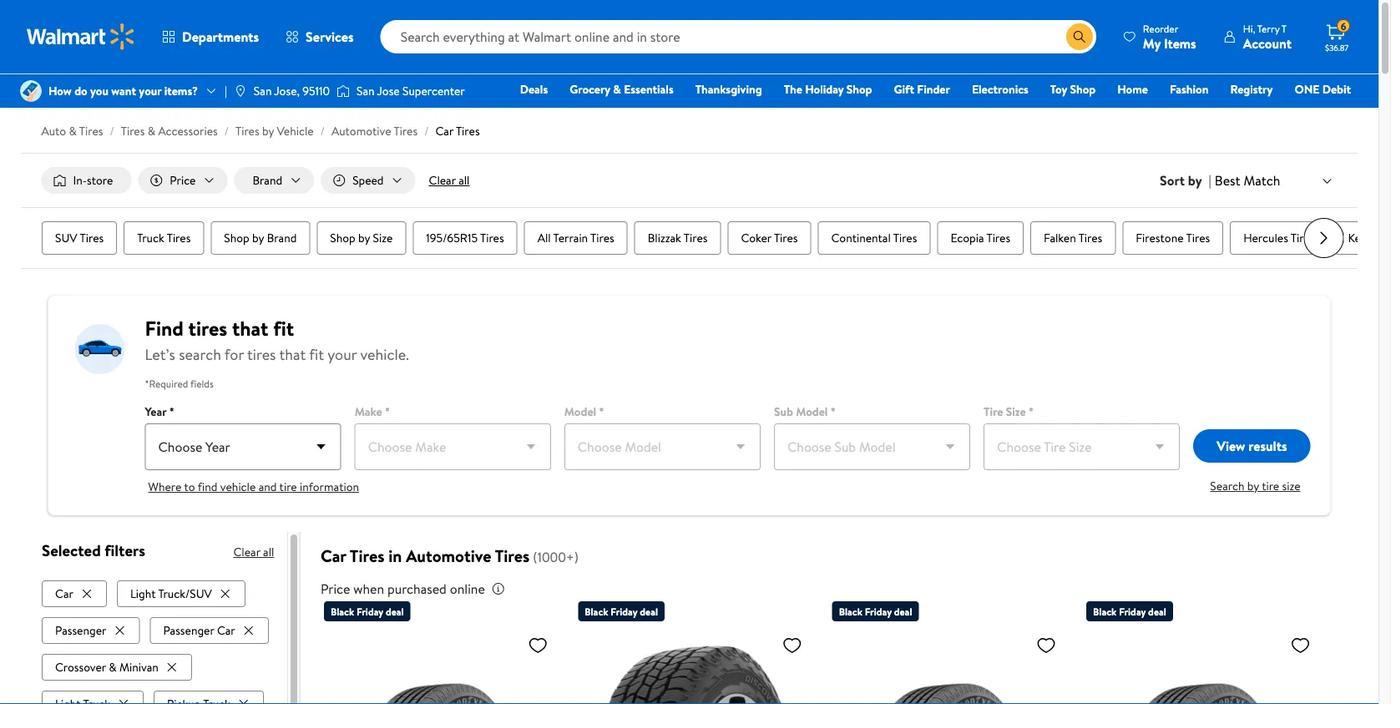 Task type: locate. For each thing, give the bounding box(es) containing it.
ecopia tires link
[[937, 221, 1024, 255]]

car list item
[[41, 577, 110, 607]]

4 black friday deal from the left
[[1094, 605, 1167, 619]]

in-store button
[[41, 167, 131, 194]]

by inside button
[[1248, 478, 1260, 494]]

one
[[1295, 81, 1320, 97]]

shop down speed dropdown button
[[330, 230, 355, 246]]

list item down crossover & minivan
[[41, 687, 147, 704]]

clear all button down car tires link
[[422, 167, 477, 194]]

by down brand dropdown button
[[252, 230, 264, 246]]

2 black friday deal from the left
[[585, 605, 658, 619]]

deal down price when purchased online
[[386, 605, 404, 619]]

0 vertical spatial clear all
[[429, 172, 470, 188]]

2 passenger from the left
[[163, 622, 214, 639]]

vehicle type: car and truck image
[[75, 323, 125, 376]]

deal for cooper discoverer all-terrain 275/55r20 117t light truck & suv tire image
[[640, 605, 658, 619]]

kenda
[[1348, 230, 1379, 246]]

tires right for
[[247, 344, 276, 365]]

passenger inside button
[[55, 622, 106, 639]]

shop down brand dropdown button
[[224, 230, 249, 246]]

2 friday from the left
[[611, 605, 638, 619]]

2 * from the left
[[385, 404, 390, 420]]

tires right firestone
[[1186, 230, 1210, 246]]

gift finder link
[[887, 80, 958, 98]]

1 black friday deal from the left
[[331, 605, 404, 619]]

 image for san jose supercenter
[[337, 83, 350, 99]]

passenger list item
[[41, 614, 143, 644]]

1 black from the left
[[331, 605, 354, 619]]

& for tires
[[69, 123, 77, 139]]

 image right "95110"
[[337, 83, 350, 99]]

kenda tir link
[[1335, 221, 1392, 255]]

shop
[[847, 81, 873, 97], [1071, 81, 1096, 97], [224, 230, 249, 246], [330, 230, 355, 246]]

1 horizontal spatial clear all
[[429, 172, 470, 188]]

1 vertical spatial brand
[[267, 230, 296, 246]]

/ left car tires link
[[425, 123, 429, 139]]

truck/suv
[[158, 585, 212, 602]]

tires by vehicle link
[[236, 123, 314, 139]]

gift
[[894, 81, 915, 97]]

1 horizontal spatial clear all button
[[422, 167, 477, 194]]

1 * from the left
[[169, 404, 174, 420]]

friday for goodyear reliant all-season 225/60r17 99v all-season tire image
[[357, 605, 383, 619]]

0 horizontal spatial tire
[[280, 479, 297, 495]]

1 horizontal spatial list item
[[153, 687, 267, 704]]

by right sort
[[1189, 171, 1203, 190]]

0 horizontal spatial tires
[[188, 314, 227, 342]]

& left accessories
[[148, 123, 155, 139]]

that right for
[[279, 344, 306, 365]]

car inside button
[[55, 585, 73, 602]]

thanksgiving
[[696, 81, 762, 97]]

view results
[[1217, 437, 1288, 455]]

4 deal from the left
[[1149, 605, 1167, 619]]

grocery
[[570, 81, 611, 97]]

1 horizontal spatial clear
[[429, 172, 456, 188]]

by inside sort and filter section element
[[1189, 171, 1203, 190]]

1 horizontal spatial |
[[1209, 171, 1212, 190]]

3 deal from the left
[[895, 605, 913, 619]]

0 vertical spatial clear all button
[[422, 167, 477, 194]]

1 horizontal spatial automotive
[[406, 544, 492, 568]]

passenger down truck/suv
[[163, 622, 214, 639]]

firestone tires link
[[1123, 221, 1224, 255]]

brand inside dropdown button
[[253, 172, 283, 188]]

1 horizontal spatial that
[[279, 344, 306, 365]]

3 * from the left
[[599, 404, 604, 420]]

departments button
[[149, 17, 272, 57]]

4 black from the left
[[1094, 605, 1117, 619]]

size down speed dropdown button
[[373, 230, 392, 246]]

0 horizontal spatial fit
[[273, 314, 294, 342]]

jose,
[[274, 83, 300, 99]]

remove filter pickup truck image
[[237, 697, 250, 704]]

brand down auto & tires / tires & accessories / tires by vehicle / automotive tires / car tires
[[253, 172, 283, 188]]

 image for san jose, 95110
[[234, 84, 247, 98]]

4 * from the left
[[831, 404, 836, 420]]

black friday deal for goodyear reliant all-season 225/60r17 99v all-season tire image
[[331, 605, 404, 619]]

1 vertical spatial tires
[[247, 344, 276, 365]]

all
[[459, 172, 470, 188], [263, 544, 274, 560]]

search by tire size
[[1211, 478, 1301, 494]]

services
[[306, 28, 354, 46]]

& right auto
[[69, 123, 77, 139]]

falken
[[1044, 230, 1076, 246]]

brand down brand dropdown button
[[267, 230, 296, 246]]

by down speed dropdown button
[[358, 230, 370, 246]]

all
[[537, 230, 551, 246]]

passenger car list item
[[149, 614, 272, 644]]

in
[[389, 544, 402, 568]]

services button
[[272, 17, 367, 57]]

0 horizontal spatial passenger
[[55, 622, 106, 639]]

toy shop link
[[1043, 80, 1104, 98]]

3 / from the left
[[321, 123, 325, 139]]

that up for
[[232, 314, 269, 342]]

the holiday shop link
[[777, 80, 880, 98]]

car down light truck/suv "list item"
[[217, 622, 235, 639]]

0 vertical spatial brand
[[253, 172, 283, 188]]

light truck/suv list item
[[116, 577, 248, 607]]

want
[[111, 83, 136, 99]]

*
[[169, 404, 174, 420], [385, 404, 390, 420], [599, 404, 604, 420], [831, 404, 836, 420], [1029, 404, 1034, 420]]

car inside 'button'
[[217, 622, 235, 639]]

 image
[[20, 80, 42, 102]]

 image
[[337, 83, 350, 99], [234, 84, 247, 98]]

automotive up online
[[406, 544, 492, 568]]

deal
[[386, 605, 404, 619], [640, 605, 658, 619], [895, 605, 913, 619], [1149, 605, 1167, 619]]

1 vertical spatial size
[[1007, 404, 1026, 420]]

tires right terrain
[[590, 230, 614, 246]]

list item down passenger car 'button'
[[153, 687, 267, 704]]

| right items?
[[225, 83, 227, 99]]

tires right 195/65r15
[[480, 230, 504, 246]]

all terrain tires link
[[524, 221, 628, 255]]

how
[[48, 83, 72, 99]]

best
[[1215, 171, 1241, 190]]

black friday deal for cooper discoverer all-terrain 275/55r20 117t light truck & suv tire image
[[585, 605, 658, 619]]

2 deal from the left
[[640, 605, 658, 619]]

registry
[[1231, 81, 1274, 97]]

6
[[1342, 19, 1347, 33]]

that
[[232, 314, 269, 342], [279, 344, 306, 365]]

* for model *
[[599, 404, 604, 420]]

clear all button down where to find vehicle and tire information
[[233, 539, 274, 566]]

add to favorites list, cooper discoverer all-terrain 275/55r20 117t light truck & suv tire image
[[783, 635, 803, 656]]

0 horizontal spatial clear
[[233, 544, 260, 560]]

1 vertical spatial |
[[1209, 171, 1212, 190]]

1 vertical spatial fit
[[309, 344, 324, 365]]

applied filters section element
[[41, 540, 145, 561]]

coker tires
[[741, 230, 798, 246]]

tire
[[1262, 478, 1280, 494], [280, 479, 297, 495]]

brand button
[[234, 167, 314, 194]]

deal up goodyear reliant all-season 245/60r18 105v all-season tire image
[[895, 605, 913, 619]]

1 horizontal spatial passenger
[[163, 622, 214, 639]]

95110
[[303, 83, 330, 99]]

1 vertical spatial clear all button
[[233, 539, 274, 566]]

car
[[436, 123, 454, 139], [321, 544, 346, 568], [55, 585, 73, 602], [217, 622, 235, 639]]

cooper discoverer all-terrain 275/55r20 117t light truck & suv tire image
[[578, 628, 809, 704]]

tires inside "link"
[[1079, 230, 1103, 246]]

1 vertical spatial clear
[[233, 544, 260, 560]]

crossover & minivan button
[[41, 654, 192, 681]]

registry link
[[1223, 80, 1281, 98]]

3 black friday deal from the left
[[839, 605, 913, 619]]

size right tire
[[1007, 404, 1026, 420]]

0 vertical spatial tires
[[188, 314, 227, 342]]

home
[[1118, 81, 1149, 97]]

tire left size
[[1262, 478, 1280, 494]]

passenger for passenger car
[[163, 622, 214, 639]]

& for essentials
[[614, 81, 621, 97]]

list item
[[41, 687, 147, 704], [153, 687, 267, 704]]

view
[[1217, 437, 1246, 455]]

store
[[87, 172, 113, 188]]

*required
[[145, 376, 188, 391]]

kenda tir
[[1348, 230, 1392, 246]]

& right grocery
[[614, 81, 621, 97]]

195/65r15 tires link
[[413, 221, 517, 255]]

shop inside "link"
[[330, 230, 355, 246]]

all terrain tires
[[537, 230, 614, 246]]

remove filter light truck image
[[117, 697, 130, 704]]

clear all
[[429, 172, 470, 188], [233, 544, 274, 560]]

sort and filter section element
[[21, 154, 1358, 207]]

& left minivan
[[108, 659, 116, 675]]

fashion link
[[1163, 80, 1217, 98]]

clear all down car tires link
[[429, 172, 470, 188]]

items?
[[164, 83, 198, 99]]

0 vertical spatial clear
[[429, 172, 456, 188]]

thanksgiving link
[[688, 80, 770, 98]]

1 deal from the left
[[386, 605, 404, 619]]

0 horizontal spatial your
[[139, 83, 162, 99]]

deal up cooper discoverer all-terrain 275/55r20 117t light truck & suv tire image
[[640, 605, 658, 619]]

auto & tires / tires & accessories / tires by vehicle / automotive tires / car tires
[[41, 123, 480, 139]]

passenger button
[[41, 617, 139, 644]]

goodyear reliant all-season 225/55r17 97v all-season tire image
[[1087, 628, 1318, 704]]

2 list item from the left
[[153, 687, 267, 704]]

deal for goodyear reliant all-season 225/55r17 97v all-season tire image
[[1149, 605, 1167, 619]]

2 san from the left
[[357, 83, 375, 99]]

to
[[184, 479, 195, 495]]

car down selected
[[55, 585, 73, 602]]

clear all down where to find vehicle and tire information
[[233, 544, 274, 560]]

for
[[225, 344, 244, 365]]

minivan
[[119, 659, 158, 675]]

results
[[1249, 437, 1288, 455]]

walmart+ link
[[1294, 104, 1359, 122]]

0 horizontal spatial clear all
[[233, 544, 274, 560]]

deals
[[520, 81, 548, 97]]

2 black from the left
[[585, 605, 609, 619]]

clear down where to find vehicle and tire information
[[233, 544, 260, 560]]

tire right and
[[280, 479, 297, 495]]

0 horizontal spatial that
[[232, 314, 269, 342]]

1 horizontal spatial your
[[328, 344, 357, 365]]

tir
[[1382, 230, 1392, 246]]

1 passenger from the left
[[55, 622, 106, 639]]

2 / from the left
[[224, 123, 229, 139]]

blizzak tires
[[648, 230, 708, 246]]

price inside dropdown button
[[170, 172, 196, 188]]

0 vertical spatial |
[[225, 83, 227, 99]]

shop right "holiday"
[[847, 81, 873, 97]]

1 friday from the left
[[357, 605, 383, 619]]

| left best
[[1209, 171, 1212, 190]]

0 horizontal spatial price
[[170, 172, 196, 188]]

0 vertical spatial that
[[232, 314, 269, 342]]

Search search field
[[381, 20, 1097, 53]]

by
[[262, 123, 274, 139], [1189, 171, 1203, 190], [252, 230, 264, 246], [358, 230, 370, 246], [1248, 478, 1260, 494]]

list containing car
[[41, 577, 274, 704]]

0 vertical spatial all
[[459, 172, 470, 188]]

clear inside sort and filter section element
[[429, 172, 456, 188]]

black for cooper discoverer all-terrain 275/55r20 117t light truck & suv tire image
[[585, 605, 609, 619]]

1 vertical spatial clear all
[[233, 544, 274, 560]]

brand
[[253, 172, 283, 188], [267, 230, 296, 246]]

1 vertical spatial your
[[328, 344, 357, 365]]

size
[[373, 230, 392, 246], [1007, 404, 1026, 420]]

& for minivan
[[108, 659, 116, 675]]

passenger up crossover
[[55, 622, 106, 639]]

automotive
[[332, 123, 391, 139], [406, 544, 492, 568]]

tires up search
[[188, 314, 227, 342]]

price for price when purchased online
[[321, 580, 350, 598]]

1 list item from the left
[[41, 687, 147, 704]]

1 horizontal spatial fit
[[309, 344, 324, 365]]

4 friday from the left
[[1120, 605, 1146, 619]]

selected filters
[[41, 540, 145, 561]]

0 horizontal spatial all
[[263, 544, 274, 560]]

your left vehicle.
[[328, 344, 357, 365]]

the holiday shop
[[784, 81, 873, 97]]

gift finder
[[894, 81, 951, 97]]

/ right vehicle
[[321, 123, 325, 139]]

selected
[[41, 540, 100, 561]]

by for search by tire size
[[1248, 478, 1260, 494]]

san for san jose supercenter
[[357, 83, 375, 99]]

tires down want
[[121, 123, 145, 139]]

tires right falken
[[1079, 230, 1103, 246]]

0 horizontal spatial automotive
[[332, 123, 391, 139]]

tires down san jose supercenter
[[394, 123, 418, 139]]

1 horizontal spatial san
[[357, 83, 375, 99]]

0 horizontal spatial san
[[254, 83, 272, 99]]

0 horizontal spatial size
[[373, 230, 392, 246]]

clear down car tires link
[[429, 172, 456, 188]]

san left jose,
[[254, 83, 272, 99]]

coker tires link
[[728, 221, 811, 255]]

0 vertical spatial price
[[170, 172, 196, 188]]

falken tires
[[1044, 230, 1103, 246]]

tires right coker
[[774, 230, 798, 246]]

price down accessories
[[170, 172, 196, 188]]

your right want
[[139, 83, 162, 99]]

1 horizontal spatial model
[[796, 404, 828, 420]]

falken tires link
[[1031, 221, 1116, 255]]

1 san from the left
[[254, 83, 272, 99]]

0 horizontal spatial clear all button
[[233, 539, 274, 566]]

the
[[784, 81, 803, 97]]

auto
[[41, 123, 66, 139]]

san left jose
[[357, 83, 375, 99]]

0 horizontal spatial  image
[[234, 84, 247, 98]]

1 model from the left
[[565, 404, 597, 420]]

& inside grocery & essentials 'link'
[[614, 81, 621, 97]]

1 horizontal spatial tires
[[247, 344, 276, 365]]

ecopia
[[951, 230, 984, 246]]

passenger inside 'button'
[[163, 622, 214, 639]]

black friday deal for goodyear reliant all-season 225/55r17 97v all-season tire image
[[1094, 605, 1167, 619]]

 image up auto & tires / tires & accessories / tires by vehicle / automotive tires / car tires
[[234, 84, 247, 98]]

finder
[[918, 81, 951, 97]]

tires left in
[[350, 544, 385, 568]]

& inside crossover & minivan button
[[108, 659, 116, 675]]

0 horizontal spatial list item
[[41, 687, 147, 704]]

tires right blizzak
[[684, 230, 708, 246]]

0 vertical spatial size
[[373, 230, 392, 246]]

3 black from the left
[[839, 605, 863, 619]]

all down and
[[263, 544, 274, 560]]

/ right accessories
[[224, 123, 229, 139]]

list
[[41, 577, 274, 704]]

crossover & minivan list item
[[41, 651, 195, 681]]

/ right auto & tires link
[[110, 123, 114, 139]]

add to favorites list, goodyear reliant all-season 225/60r17 99v all-season tire image
[[528, 635, 548, 656]]

deal up goodyear reliant all-season 225/55r17 97v all-season tire image
[[1149, 605, 1167, 619]]

1 vertical spatial price
[[321, 580, 350, 598]]

hi,
[[1244, 21, 1256, 36]]

1 horizontal spatial  image
[[337, 83, 350, 99]]

price left when
[[321, 580, 350, 598]]

all down car tires link
[[459, 172, 470, 188]]

1 horizontal spatial all
[[459, 172, 470, 188]]

automotive down jose
[[332, 123, 391, 139]]

find
[[145, 314, 184, 342]]

1 horizontal spatial price
[[321, 580, 350, 598]]

0 horizontal spatial model
[[565, 404, 597, 420]]

1 horizontal spatial tire
[[1262, 478, 1280, 494]]

passenger for passenger
[[55, 622, 106, 639]]

by right search
[[1248, 478, 1260, 494]]

make
[[355, 404, 382, 420]]

by for shop by size
[[358, 230, 370, 246]]

3 friday from the left
[[865, 605, 892, 619]]

by inside "link"
[[358, 230, 370, 246]]



Task type: vqa. For each thing, say whether or not it's contained in the screenshot.
* corresponding to Model *
yes



Task type: describe. For each thing, give the bounding box(es) containing it.
truck tires link
[[123, 221, 204, 255]]

continental
[[831, 230, 891, 246]]

jose
[[377, 83, 400, 99]]

and
[[259, 479, 277, 495]]

account
[[1244, 34, 1292, 52]]

truck
[[137, 230, 164, 246]]

deal for goodyear reliant all-season 225/60r17 99v all-season tire image
[[386, 605, 404, 619]]

next slide for chipmodule list image
[[1305, 218, 1345, 258]]

electronics
[[972, 81, 1029, 97]]

4 / from the left
[[425, 123, 429, 139]]

0 vertical spatial your
[[139, 83, 162, 99]]

where to find vehicle and tire information button
[[148, 479, 359, 495]]

search icon image
[[1073, 30, 1087, 43]]

price when purchased online
[[321, 580, 485, 598]]

by left vehicle
[[262, 123, 274, 139]]

walmart image
[[27, 23, 135, 50]]

toy
[[1051, 81, 1068, 97]]

walmart+
[[1302, 104, 1352, 121]]

grocery & essentials link
[[562, 80, 681, 98]]

shop by brand link
[[210, 221, 310, 255]]

0 vertical spatial automotive
[[332, 123, 391, 139]]

tires right ecopia
[[987, 230, 1011, 246]]

year *
[[145, 404, 174, 420]]

departments
[[182, 28, 259, 46]]

search
[[179, 344, 221, 365]]

by for shop by brand
[[252, 230, 264, 246]]

Walmart Site-Wide search field
[[381, 20, 1097, 53]]

in-
[[73, 172, 87, 188]]

black for goodyear reliant all-season 245/60r18 105v all-season tire image
[[839, 605, 863, 619]]

195/65r15 tires
[[426, 230, 504, 246]]

tires & accessories link
[[121, 123, 218, 139]]

accessories
[[158, 123, 218, 139]]

goodyear reliant all-season 225/60r17 99v all-season tire image
[[324, 628, 555, 704]]

black friday deal for goodyear reliant all-season 245/60r18 105v all-season tire image
[[839, 605, 913, 619]]

home link
[[1111, 80, 1156, 98]]

car down supercenter
[[436, 123, 454, 139]]

price for price
[[170, 172, 196, 188]]

all inside sort and filter section element
[[459, 172, 470, 188]]

suv tires
[[55, 230, 103, 246]]

auto & tires link
[[41, 123, 103, 139]]

car button
[[41, 580, 106, 607]]

year
[[145, 404, 167, 420]]

firestone tires
[[1136, 230, 1210, 246]]

suv tires link
[[41, 221, 117, 255]]

friday for cooper discoverer all-terrain 275/55r20 117t light truck & suv tire image
[[611, 605, 638, 619]]

passenger car
[[163, 622, 235, 639]]

sub model *
[[774, 404, 836, 420]]

tires down supercenter
[[456, 123, 480, 139]]

match
[[1244, 171, 1281, 190]]

debit
[[1323, 81, 1352, 97]]

size inside "link"
[[373, 230, 392, 246]]

information
[[300, 479, 359, 495]]

tires right suv
[[79, 230, 103, 246]]

continental tires link
[[818, 221, 931, 255]]

goodyear reliant all-season 245/60r18 105v all-season tire image
[[833, 628, 1064, 704]]

hercules
[[1244, 230, 1289, 246]]

1 / from the left
[[110, 123, 114, 139]]

let's
[[145, 344, 175, 365]]

black for goodyear reliant all-season 225/60r17 99v all-season tire image
[[331, 605, 354, 619]]

1 vertical spatial automotive
[[406, 544, 492, 568]]

passenger car button
[[149, 617, 268, 644]]

light truck/suv button
[[116, 580, 245, 607]]

by for sort by |
[[1189, 171, 1203, 190]]

$36.87
[[1326, 42, 1350, 53]]

deals link
[[513, 80, 556, 98]]

* for year *
[[169, 404, 174, 420]]

fashion
[[1170, 81, 1209, 97]]

light
[[130, 585, 155, 602]]

*required fields
[[145, 376, 214, 391]]

hercules tires
[[1244, 230, 1315, 246]]

5 * from the left
[[1029, 404, 1034, 420]]

speed
[[353, 172, 384, 188]]

one debit link
[[1288, 80, 1359, 98]]

tires right truck
[[166, 230, 190, 246]]

1 vertical spatial all
[[263, 544, 274, 560]]

find
[[198, 479, 218, 495]]

deal for goodyear reliant all-season 245/60r18 105v all-season tire image
[[895, 605, 913, 619]]

tires right auto
[[79, 123, 103, 139]]

coker
[[741, 230, 772, 246]]

view results button
[[1194, 429, 1311, 463]]

friday for goodyear reliant all-season 245/60r18 105v all-season tire image
[[865, 605, 892, 619]]

find tires that fit let's search for tires that fit your vehicle.
[[145, 314, 409, 365]]

blizzak
[[648, 230, 681, 246]]

(1000+)
[[533, 548, 579, 567]]

grocery & essentials
[[570, 81, 674, 97]]

do
[[74, 83, 87, 99]]

0 vertical spatial fit
[[273, 314, 294, 342]]

san jose supercenter
[[357, 83, 465, 99]]

one debit walmart+
[[1295, 81, 1352, 121]]

shop right toy
[[1071, 81, 1096, 97]]

tires up legal information image
[[495, 544, 530, 568]]

essentials
[[624, 81, 674, 97]]

195/65r15
[[426, 230, 477, 246]]

your inside find tires that fit let's search for tires that fit your vehicle.
[[328, 344, 357, 365]]

add to favorites list, goodyear reliant all-season 245/60r18 105v all-season tire image
[[1037, 635, 1057, 656]]

suv
[[55, 230, 77, 246]]

* for make *
[[385, 404, 390, 420]]

items
[[1165, 34, 1197, 52]]

clear all inside sort and filter section element
[[429, 172, 470, 188]]

terrain
[[553, 230, 588, 246]]

tires right the continental on the top right of the page
[[893, 230, 917, 246]]

how do you want your items?
[[48, 83, 198, 99]]

my
[[1144, 34, 1161, 52]]

friday for goodyear reliant all-season 225/55r17 97v all-season tire image
[[1120, 605, 1146, 619]]

add to favorites list, goodyear reliant all-season 225/55r17 97v all-season tire image
[[1291, 635, 1311, 656]]

price button
[[138, 167, 228, 194]]

legal information image
[[492, 582, 505, 596]]

purchased
[[388, 580, 447, 598]]

hi, terry t account
[[1244, 21, 1292, 52]]

2 model from the left
[[796, 404, 828, 420]]

search by tire size button
[[1211, 477, 1305, 496]]

tire inside button
[[1262, 478, 1280, 494]]

| inside sort and filter section element
[[1209, 171, 1212, 190]]

1 vertical spatial that
[[279, 344, 306, 365]]

ecopia tires
[[951, 230, 1011, 246]]

in-store
[[73, 172, 113, 188]]

sort
[[1161, 171, 1185, 190]]

best match
[[1215, 171, 1281, 190]]

1 horizontal spatial size
[[1007, 404, 1026, 420]]

san for san jose, 95110
[[254, 83, 272, 99]]

car tires in automotive tires (1000+)
[[321, 544, 579, 568]]

tires left vehicle
[[236, 123, 260, 139]]

0 horizontal spatial |
[[225, 83, 227, 99]]

car tires link
[[436, 123, 480, 139]]

best match button
[[1212, 169, 1338, 192]]

vehicle
[[277, 123, 314, 139]]

tires right hercules
[[1291, 230, 1315, 246]]

shop by size
[[330, 230, 392, 246]]

terry
[[1258, 21, 1280, 36]]

car left in
[[321, 544, 346, 568]]

black for goodyear reliant all-season 225/55r17 97v all-season tire image
[[1094, 605, 1117, 619]]

t
[[1282, 21, 1287, 36]]

hercules tires link
[[1230, 221, 1328, 255]]



